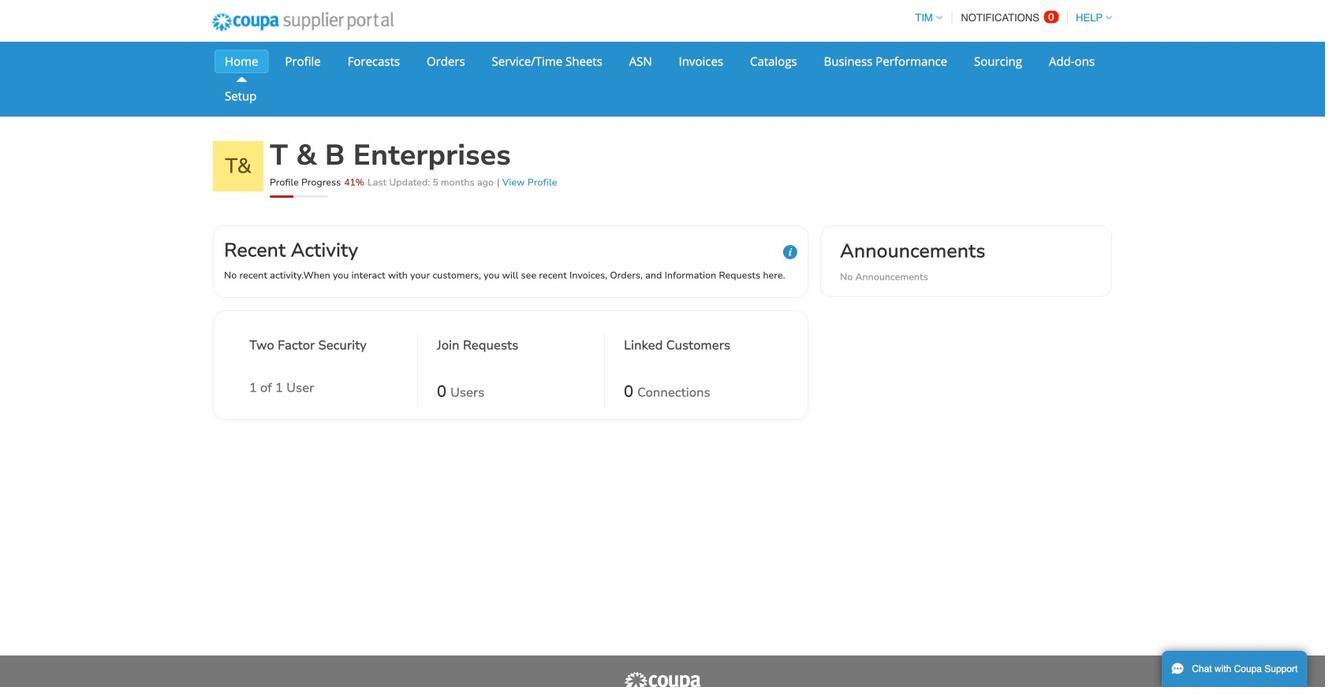Task type: describe. For each thing, give the bounding box(es) containing it.
0 horizontal spatial coupa supplier portal image
[[201, 2, 404, 42]]

1 vertical spatial coupa supplier portal image
[[623, 672, 702, 688]]

t& image
[[213, 141, 263, 192]]



Task type: locate. For each thing, give the bounding box(es) containing it.
0 vertical spatial coupa supplier portal image
[[201, 2, 404, 42]]

additional information image
[[783, 245, 798, 260]]

coupa supplier portal image
[[201, 2, 404, 42], [623, 672, 702, 688]]

1 horizontal spatial coupa supplier portal image
[[623, 672, 702, 688]]

navigation
[[908, 2, 1112, 33]]



Task type: vqa. For each thing, say whether or not it's contained in the screenshot.
the page
no



